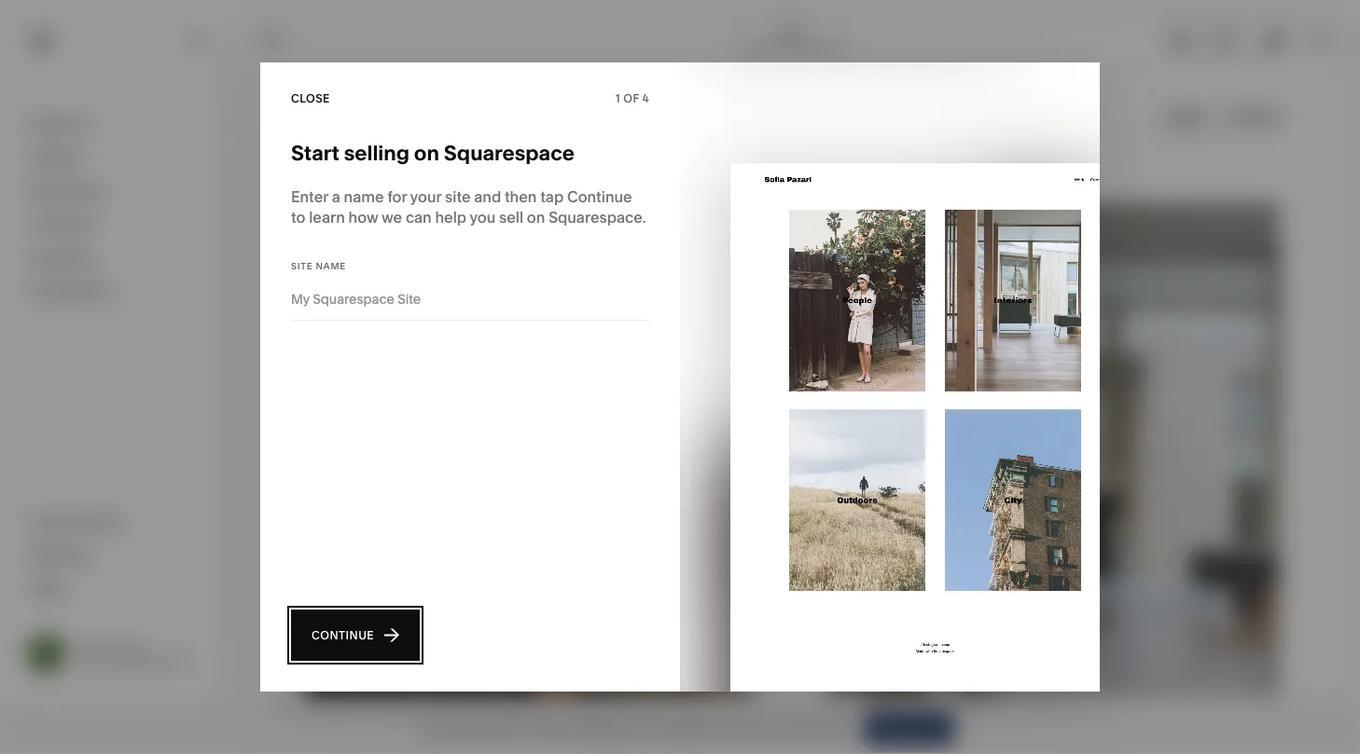 Task type: vqa. For each thing, say whether or not it's contained in the screenshot.
leftmost "CONTINUE"
yes



Task type: locate. For each thing, give the bounding box(es) containing it.
1 vertical spatial of
[[780, 721, 792, 737]]

on
[[414, 140, 439, 166], [527, 208, 545, 226]]

your
[[418, 721, 446, 737]]

trial
[[449, 721, 472, 737]]

learn
[[309, 208, 345, 226]]

orlando
[[102, 640, 146, 654]]

start selling on squarespace
[[291, 140, 575, 166]]

your left site.
[[795, 721, 822, 737]]

of right 1
[[624, 91, 639, 105]]

on inside enter a name for your site and then tap continue to learn how we can help you sell on squarespace.
[[527, 208, 545, 226]]

marketing
[[31, 182, 103, 200]]

continue inside enter a name for your site and then tap continue to learn how we can help you sell on squarespace.
[[567, 188, 632, 206]]

0 horizontal spatial continue
[[312, 629, 374, 643]]

how
[[349, 208, 378, 226]]

days.
[[539, 721, 571, 737]]

1 vertical spatial name
[[316, 260, 346, 272]]

portfolio
[[739, 41, 784, 55]]

asset library link
[[31, 512, 207, 534]]

site
[[291, 260, 313, 272]]

start
[[291, 140, 339, 166]]

to down enter on the left top of the page
[[291, 208, 306, 226]]

your inside enter a name for your site and then tap continue to learn how we can help you sell on squarespace.
[[410, 188, 442, 206]]

·
[[787, 41, 790, 55]]

your up the can
[[410, 188, 442, 206]]

0 horizontal spatial to
[[291, 208, 306, 226]]

help link
[[31, 578, 64, 599]]

name right site
[[316, 260, 346, 272]]

on right sell
[[527, 208, 545, 226]]

of right out
[[780, 721, 792, 737]]

orlandogary85@gmail.com
[[74, 655, 217, 669]]

0 vertical spatial of
[[624, 91, 639, 105]]

1 vertical spatial continue
[[312, 629, 374, 643]]

upgrade
[[574, 721, 628, 737]]

gary
[[74, 640, 100, 654]]

0 vertical spatial continue
[[567, 188, 632, 206]]

of
[[624, 91, 639, 105], [780, 721, 792, 737]]

to left get
[[661, 721, 673, 737]]

to inside enter a name for your site and then tap continue to learn how we can help you sell on squarespace.
[[291, 208, 306, 226]]

published
[[792, 41, 845, 55]]

analytics link
[[31, 247, 207, 269]]

then
[[505, 188, 537, 206]]

name
[[344, 188, 384, 206], [316, 260, 346, 272]]

continue
[[567, 188, 632, 206], [312, 629, 374, 643]]

continue button
[[291, 610, 420, 662]]

gary orlando orlandogary85@gmail.com
[[74, 640, 217, 669]]

tap
[[540, 188, 564, 206]]

analytics
[[31, 248, 96, 266]]

to
[[291, 208, 306, 226], [661, 721, 673, 737]]

0 vertical spatial on
[[414, 140, 439, 166]]

your
[[410, 188, 442, 206], [795, 721, 822, 737]]

1 horizontal spatial continue
[[567, 188, 632, 206]]

work
[[778, 26, 806, 40]]

1 horizontal spatial on
[[527, 208, 545, 226]]

edit
[[259, 34, 286, 47]]

4
[[643, 91, 649, 105]]

on right selling
[[414, 140, 439, 166]]

can
[[406, 208, 432, 226]]

contacts
[[31, 215, 95, 233]]

1 vertical spatial your
[[795, 721, 822, 737]]

1 horizontal spatial to
[[661, 721, 673, 737]]

squarespace
[[444, 140, 575, 166]]

0 horizontal spatial on
[[414, 140, 439, 166]]

name up how
[[344, 188, 384, 206]]

you
[[470, 208, 496, 226]]

0 vertical spatial your
[[410, 188, 442, 206]]

enter a name for your site and then tap continue to learn how we can help you sell on squarespace.
[[291, 188, 646, 226]]

close
[[291, 91, 330, 105]]

0 vertical spatial name
[[344, 188, 384, 206]]

selling link
[[31, 148, 207, 170]]

0 horizontal spatial your
[[410, 188, 442, 206]]

name inside enter a name for your site and then tap continue to learn how we can help you sell on squarespace.
[[344, 188, 384, 206]]

tab list
[[1160, 26, 1246, 56]]

1 vertical spatial on
[[527, 208, 545, 226]]

help
[[31, 579, 64, 598]]

0 vertical spatial to
[[291, 208, 306, 226]]

1 horizontal spatial of
[[780, 721, 792, 737]]

now
[[631, 721, 658, 737]]



Task type: describe. For each thing, give the bounding box(es) containing it.
14
[[523, 721, 536, 737]]

help
[[435, 208, 467, 226]]

site
[[445, 188, 471, 206]]

settings link
[[31, 545, 207, 567]]

selling
[[31, 149, 79, 167]]

we
[[382, 208, 402, 226]]

contacts link
[[31, 214, 207, 236]]

1 of 4
[[615, 91, 649, 105]]

asset library
[[31, 513, 124, 531]]

ends
[[475, 721, 506, 737]]

squarespace.
[[549, 208, 646, 226]]

Site name field
[[291, 289, 649, 310]]

selling
[[344, 140, 410, 166]]

for
[[388, 188, 407, 206]]

the
[[700, 721, 720, 737]]

settings
[[31, 546, 89, 564]]

close button
[[291, 82, 330, 115]]

site name
[[291, 260, 346, 272]]

your trial ends in 14 days. upgrade now to get the most out of your site.
[[418, 721, 850, 737]]

marketing link
[[31, 181, 207, 203]]

work portfolio · published
[[739, 26, 845, 55]]

scheduling
[[31, 281, 111, 300]]

website link
[[31, 115, 207, 137]]

and
[[474, 188, 501, 206]]

1 vertical spatial to
[[661, 721, 673, 737]]

asset
[[31, 513, 71, 531]]

continue inside button
[[312, 629, 374, 643]]

in
[[509, 721, 520, 737]]

most
[[723, 721, 754, 737]]

edit button
[[247, 23, 298, 58]]

sell
[[499, 208, 524, 226]]

0 horizontal spatial of
[[624, 91, 639, 105]]

library
[[75, 513, 124, 531]]

scheduling link
[[31, 280, 207, 302]]

website
[[31, 116, 89, 134]]

1 horizontal spatial your
[[795, 721, 822, 737]]

site.
[[825, 721, 850, 737]]

out
[[757, 721, 777, 737]]

1
[[615, 91, 620, 105]]

get
[[676, 721, 697, 737]]

a
[[332, 188, 340, 206]]

enter
[[291, 188, 328, 206]]



